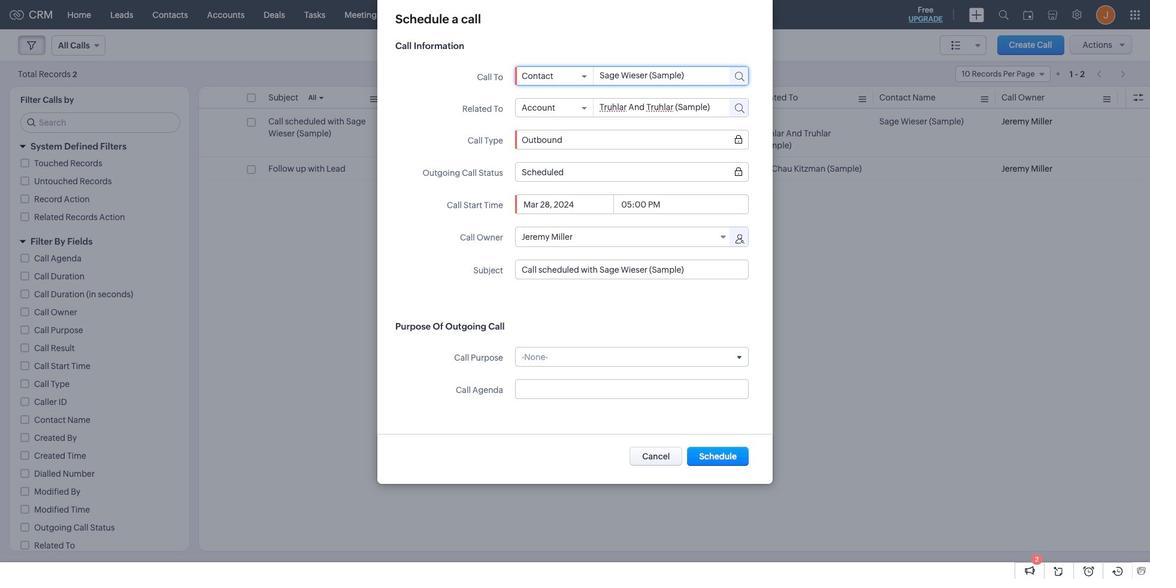 Task type: locate. For each thing, give the bounding box(es) containing it.
logo image
[[10, 10, 24, 19]]

navigation
[[1091, 65, 1132, 83]]

None field
[[522, 71, 587, 81], [522, 103, 587, 113], [522, 135, 742, 145], [522, 167, 742, 177], [516, 228, 730, 247], [522, 353, 742, 362], [522, 71, 587, 81], [522, 103, 587, 113], [522, 135, 742, 145], [522, 167, 742, 177], [516, 228, 730, 247], [522, 353, 742, 362]]

None text field
[[522, 265, 742, 275]]

create menu image
[[969, 7, 984, 22]]

row group
[[199, 110, 1150, 181]]

None button
[[630, 448, 683, 467], [687, 448, 749, 467], [630, 448, 683, 467], [687, 448, 749, 467]]

search image
[[999, 10, 1009, 20]]

None text field
[[594, 67, 718, 84], [594, 99, 722, 116], [594, 67, 718, 84], [594, 99, 722, 116]]

profile image
[[1096, 5, 1116, 24]]

calendar image
[[1023, 10, 1033, 19]]



Task type: vqa. For each thing, say whether or not it's contained in the screenshot.
2nd Register from the top of the page
no



Task type: describe. For each thing, give the bounding box(es) containing it.
search element
[[992, 0, 1016, 29]]

profile element
[[1089, 0, 1123, 29]]

hh:mm a text field
[[620, 200, 665, 209]]

mmm d, yyyy text field
[[522, 200, 614, 209]]

Search text field
[[21, 113, 180, 132]]

create menu element
[[962, 0, 992, 29]]



